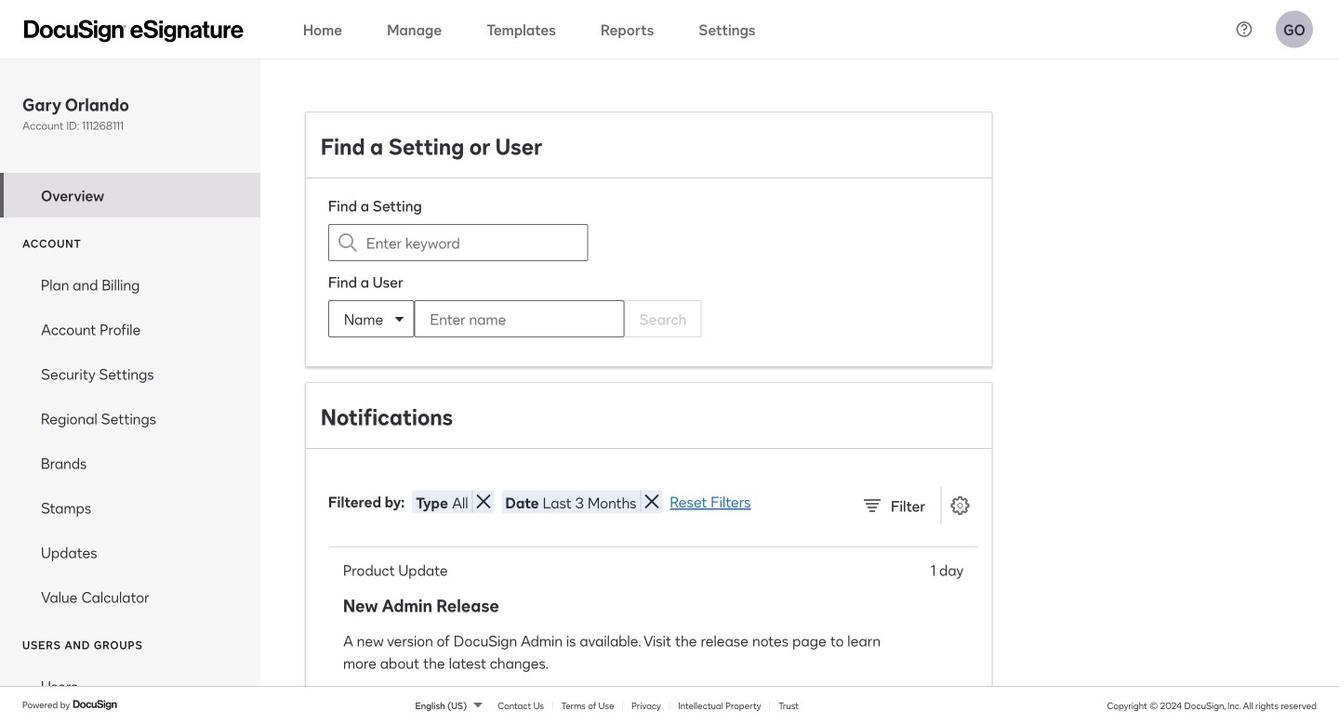 Task type: describe. For each thing, give the bounding box(es) containing it.
Enter name text field
[[415, 301, 587, 337]]

Enter keyword text field
[[367, 225, 551, 261]]



Task type: vqa. For each thing, say whether or not it's contained in the screenshot.
Enter name text box
yes



Task type: locate. For each thing, give the bounding box(es) containing it.
account element
[[0, 262, 261, 620]]

docusign admin image
[[24, 20, 244, 42]]

docusign image
[[73, 698, 119, 713]]



